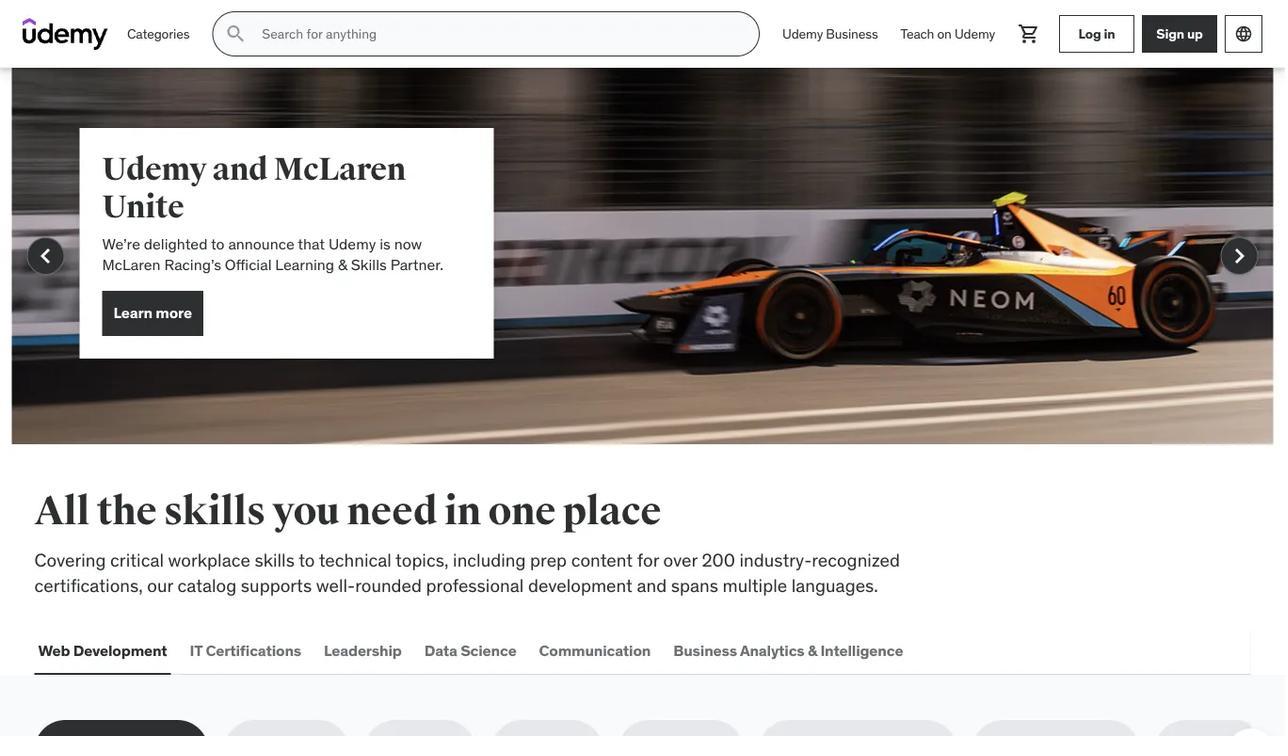 Task type: describe. For each thing, give the bounding box(es) containing it.
critical
[[110, 549, 164, 572]]

industry-
[[740, 549, 812, 572]]

business inside udemy business link
[[826, 25, 878, 42]]

data science button
[[421, 628, 520, 674]]

communication
[[539, 641, 651, 660]]

Search for anything text field
[[258, 18, 737, 50]]

covering
[[34, 549, 106, 572]]

next image
[[1225, 241, 1255, 271]]

intelligence
[[821, 641, 904, 660]]

communication button
[[535, 628, 655, 674]]

& inside button
[[808, 641, 818, 660]]

shopping cart with 0 items image
[[1018, 23, 1041, 45]]

choose a language image
[[1235, 24, 1254, 43]]

covering critical workplace skills to technical topics, including prep content for over 200 industry-recognized certifications, our catalog supports well-rounded professional development and spans multiple languages.
[[34, 549, 900, 597]]

business analytics & intelligence button
[[670, 628, 907, 674]]

topics,
[[396, 549, 449, 572]]

carousel element
[[12, 68, 1274, 490]]

it
[[190, 641, 203, 660]]

science
[[461, 641, 517, 660]]

sign
[[1157, 25, 1185, 42]]

place
[[563, 487, 661, 536]]

up
[[1188, 25, 1203, 42]]

200
[[702, 549, 736, 572]]

learn more
[[113, 303, 192, 323]]

content
[[571, 549, 633, 572]]

0 horizontal spatial mclaren
[[102, 255, 161, 274]]

udemy business
[[783, 25, 878, 42]]

web
[[38, 641, 70, 660]]

to inside udemy and mclaren unite we're delighted to announce that udemy is now mclaren racing's official learning & skills partner.
[[211, 234, 225, 253]]

web development button
[[34, 628, 171, 674]]

teach on udemy link
[[890, 11, 1007, 57]]

now
[[394, 234, 422, 253]]

one
[[488, 487, 556, 536]]

and inside udemy and mclaren unite we're delighted to announce that udemy is now mclaren racing's official learning & skills partner.
[[212, 150, 268, 189]]

rounded
[[355, 574, 422, 597]]

skills
[[351, 255, 387, 274]]

previous image
[[31, 241, 61, 271]]

to inside covering critical workplace skills to technical topics, including prep content for over 200 industry-recognized certifications, our catalog supports well-rounded professional development and spans multiple languages.
[[299, 549, 315, 572]]

analytics
[[740, 641, 805, 660]]

categories button
[[116, 11, 201, 57]]

for
[[637, 549, 659, 572]]

announce
[[228, 234, 294, 253]]

skills inside covering critical workplace skills to technical topics, including prep content for over 200 industry-recognized certifications, our catalog supports well-rounded professional development and spans multiple languages.
[[255, 549, 295, 572]]

submit search image
[[224, 23, 247, 45]]

it certifications button
[[186, 628, 305, 674]]

more
[[156, 303, 192, 323]]

teach on udemy
[[901, 25, 996, 42]]

udemy and mclaren unite we're delighted to announce that udemy is now mclaren racing's official learning & skills partner.
[[102, 150, 444, 274]]

development
[[73, 641, 167, 660]]



Task type: vqa. For each thing, say whether or not it's contained in the screenshot.
the top in
yes



Task type: locate. For each thing, give the bounding box(es) containing it.
learn more link
[[102, 291, 203, 336]]

mclaren up that
[[274, 150, 406, 189]]

1 vertical spatial business
[[674, 641, 737, 660]]

web development
[[38, 641, 167, 660]]

& right analytics
[[808, 641, 818, 660]]

0 vertical spatial skills
[[164, 487, 265, 536]]

official
[[225, 255, 272, 274]]

partner.
[[391, 255, 444, 274]]

delighted
[[144, 234, 208, 253]]

leadership
[[324, 641, 402, 660]]

in up including
[[445, 487, 481, 536]]

business left teach
[[826, 25, 878, 42]]

on
[[938, 25, 952, 42]]

development
[[528, 574, 633, 597]]

log in link
[[1060, 15, 1135, 53]]

professional
[[426, 574, 524, 597]]

over
[[664, 549, 698, 572]]

in inside log in link
[[1104, 25, 1116, 42]]

and up announce
[[212, 150, 268, 189]]

0 horizontal spatial in
[[445, 487, 481, 536]]

1 horizontal spatial mclaren
[[274, 150, 406, 189]]

racing's
[[164, 255, 221, 274]]

the
[[97, 487, 157, 536]]

and inside covering critical workplace skills to technical topics, including prep content for over 200 industry-recognized certifications, our catalog supports well-rounded professional development and spans multiple languages.
[[637, 574, 667, 597]]

skills
[[164, 487, 265, 536], [255, 549, 295, 572]]

all
[[34, 487, 90, 536]]

all the skills you need in one place
[[34, 487, 661, 536]]

is
[[380, 234, 391, 253]]

0 vertical spatial to
[[211, 234, 225, 253]]

skills up workplace at the bottom
[[164, 487, 265, 536]]

log
[[1079, 25, 1102, 42]]

1 vertical spatial to
[[299, 549, 315, 572]]

teach
[[901, 25, 935, 42]]

business inside business analytics & intelligence button
[[674, 641, 737, 660]]

sign up link
[[1142, 15, 1218, 53]]

our
[[147, 574, 173, 597]]

in right "log"
[[1104, 25, 1116, 42]]

1 vertical spatial in
[[445, 487, 481, 536]]

1 vertical spatial and
[[637, 574, 667, 597]]

business down spans
[[674, 641, 737, 660]]

0 vertical spatial and
[[212, 150, 268, 189]]

technical
[[319, 549, 392, 572]]

udemy
[[783, 25, 823, 42], [955, 25, 996, 42], [102, 150, 207, 189], [329, 234, 376, 253]]

&
[[338, 255, 347, 274], [808, 641, 818, 660]]

it certifications
[[190, 641, 301, 660]]

multiple
[[723, 574, 788, 597]]

recognized
[[812, 549, 900, 572]]

including
[[453, 549, 526, 572]]

leadership button
[[320, 628, 406, 674]]

& inside udemy and mclaren unite we're delighted to announce that udemy is now mclaren racing's official learning & skills partner.
[[338, 255, 347, 274]]

& left skills
[[338, 255, 347, 274]]

0 horizontal spatial and
[[212, 150, 268, 189]]

spans
[[671, 574, 719, 597]]

to
[[211, 234, 225, 253], [299, 549, 315, 572]]

0 vertical spatial business
[[826, 25, 878, 42]]

0 vertical spatial &
[[338, 255, 347, 274]]

that
[[298, 234, 325, 253]]

learn
[[113, 303, 153, 323]]

to up the supports
[[299, 549, 315, 572]]

1 vertical spatial mclaren
[[102, 255, 161, 274]]

sign up
[[1157, 25, 1203, 42]]

certifications,
[[34, 574, 143, 597]]

certifications
[[206, 641, 301, 660]]

1 vertical spatial &
[[808, 641, 818, 660]]

1 vertical spatial skills
[[255, 549, 295, 572]]

data science
[[424, 641, 517, 660]]

mclaren
[[274, 150, 406, 189], [102, 255, 161, 274]]

skills up the supports
[[255, 549, 295, 572]]

and
[[212, 150, 268, 189], [637, 574, 667, 597]]

0 vertical spatial mclaren
[[274, 150, 406, 189]]

mclaren down we're
[[102, 255, 161, 274]]

udemy business link
[[771, 11, 890, 57]]

need
[[347, 487, 438, 536]]

0 horizontal spatial &
[[338, 255, 347, 274]]

1 horizontal spatial to
[[299, 549, 315, 572]]

catalog
[[178, 574, 237, 597]]

1 horizontal spatial &
[[808, 641, 818, 660]]

we're
[[102, 234, 140, 253]]

1 horizontal spatial in
[[1104, 25, 1116, 42]]

categories
[[127, 25, 190, 42]]

data
[[424, 641, 458, 660]]

you
[[272, 487, 340, 536]]

supports
[[241, 574, 312, 597]]

workplace
[[168, 549, 250, 572]]

languages.
[[792, 574, 879, 597]]

1 horizontal spatial business
[[826, 25, 878, 42]]

business analytics & intelligence
[[674, 641, 904, 660]]

1 horizontal spatial and
[[637, 574, 667, 597]]

in
[[1104, 25, 1116, 42], [445, 487, 481, 536]]

0 horizontal spatial business
[[674, 641, 737, 660]]

well-
[[316, 574, 355, 597]]

learning
[[275, 255, 334, 274]]

business
[[826, 25, 878, 42], [674, 641, 737, 660]]

log in
[[1079, 25, 1116, 42]]

prep
[[530, 549, 567, 572]]

and down for
[[637, 574, 667, 597]]

udemy image
[[23, 18, 108, 50]]

0 horizontal spatial to
[[211, 234, 225, 253]]

to up racing's
[[211, 234, 225, 253]]

unite
[[102, 187, 184, 227]]

0 vertical spatial in
[[1104, 25, 1116, 42]]



